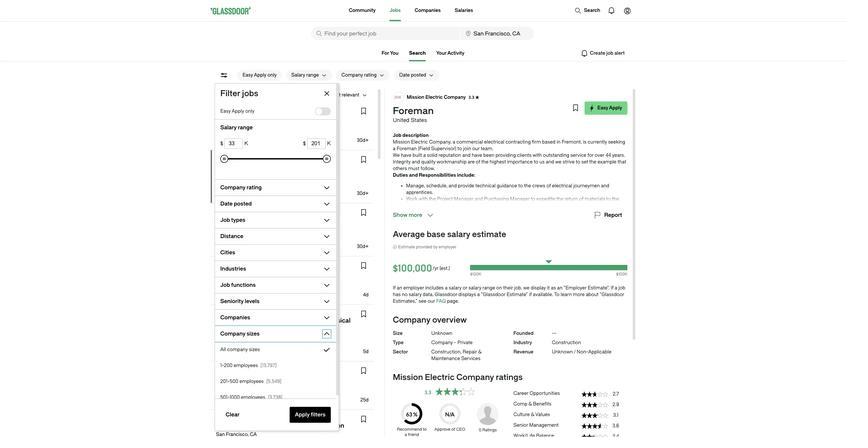 Task type: describe. For each thing, give the bounding box(es) containing it.
san for orthocare
[[216, 124, 225, 129]]

30d+ for mission electric company
[[357, 191, 369, 196]]

0 horizontal spatial salary range
[[220, 124, 253, 131]]

with inside manage, schedule, and provide technical guidance to the crews of electrical journeymen and apprentices. work with the project manager and purchasing manager to expedite the return of materials to the warehouse as phases of the job are completed.
[[419, 196, 428, 202]]

distance
[[220, 233, 243, 240]]

electric inside job description mission electric company, a commercial electrical contracting firm based in fremont, is currently seeking a foreman (field supervisor) to join our team. we have built a solid reputation and have been providing clients with outstanding service for over 44 years. integrity and quality workmanship are of the highest importance to us and we strive to set the example that others must follow. duties and responsibilities include:
[[411, 139, 428, 145]]

$100k inside united states $100k (employer est.)
[[216, 185, 229, 190]]

average
[[393, 230, 425, 239]]

and down built on the top left of the page
[[412, 159, 420, 165]]

job for job types
[[220, 217, 230, 223]]

of right return
[[579, 196, 584, 202]]

with inside job description mission electric company, a commercial electrical contracting firm based in fremont, is currently seeking a foreman (field supervisor) to join our team. we have built a solid reputation and have been providing clients with outstanding service for over 44 years. integrity and quality workmanship are of the highest importance to us and we strive to set the example that others must follow. duties and responsibilities include:
[[533, 153, 542, 158]]

salaries link
[[455, 0, 473, 21]]

the up the report
[[612, 196, 619, 202]]

status for culture & values
[[582, 413, 608, 418]]

0 vertical spatial mission electric company logo image
[[393, 92, 404, 103]]

culture & values 3.1 stars out of 5 element
[[514, 409, 628, 420]]

$100,000 /yr (est.)
[[393, 263, 450, 274]]

show
[[393, 212, 407, 218]]

to left us
[[534, 159, 538, 165]]

0 vertical spatial rating
[[364, 72, 377, 78]]

1 horizontal spatial company rating button
[[336, 70, 377, 81]]

$97k
[[216, 238, 227, 244]]

employees for 1-200 employees
[[234, 363, 258, 369]]

1001-5000 employees
[[220, 411, 268, 416]]

0 horizontal spatial company rating button
[[215, 183, 320, 193]]

apply inside "san francisco, ca $70.00 - $135.00 per hour (employer est.) easy apply"
[[231, 351, 242, 356]]

only inside button
[[268, 72, 277, 78]]

activity
[[448, 50, 465, 56]]

sizes inside button
[[249, 347, 260, 353]]

no
[[402, 292, 408, 298]]

0 horizontal spatial rating
[[247, 185, 262, 191]]

0 vertical spatial ★
[[475, 95, 479, 100]]

& for comp
[[529, 402, 532, 407]]

3.6 inside easterseals northern california 3.6 ★
[[304, 212, 309, 217]]

for
[[588, 153, 594, 158]]

1 vertical spatial search
[[409, 50, 426, 56]]

unknown for unknown / non-applicable
[[552, 349, 573, 355]]

mission up foreman united states
[[407, 95, 424, 100]]

- inside "san francisco, ca $70.00 - $135.00 per hour (employer est.) easy apply"
[[232, 343, 234, 349]]

per inside san francisco, ca per hour easy apply
[[232, 132, 240, 137]]

learn
[[561, 292, 572, 298]]

quality
[[421, 159, 436, 165]]

see
[[419, 299, 427, 304]]

states inside foreman united states
[[411, 117, 427, 123]]

applicable
[[588, 349, 612, 355]]

francisco, for meridian
[[226, 335, 249, 341]]

employees down nevada fire protection
[[235, 427, 259, 432]]

employees for 501-1000 employees
[[241, 395, 265, 401]]

highest
[[490, 159, 506, 165]]

career opportunities 2.7 stars out of 5 element
[[514, 388, 628, 399]]

est.) inside san francisco, ca $90k (employer est.) easy apply
[[252, 286, 261, 292]]

apply inside san francisco, ca per hour easy apply
[[231, 140, 242, 144]]

--
[[552, 331, 557, 336]]

& inside construction, repair & maintenance services
[[478, 349, 482, 355]]

work/life balance 2.4 stars out of 5 element
[[514, 430, 628, 437]]

we inside job description mission electric company, a commercial electrical contracting firm based in fremont, is currently seeking a foreman (field supervisor) to join our team. we have built a solid reputation and have been providing clients with outstanding service for over 44 years. integrity and quality workmanship are of the highest importance to us and we strive to set the example that others must follow. duties and responsibilities include:
[[555, 159, 562, 165]]

2 $ from the left
[[303, 140, 306, 147]]

more inside if an employer includes a salary or salary range on their job, we display it as an "employer estimate".  if a job has no salary data, glassdoor displays a "glassdoor estimate" if available.  to learn more about "glassdoor estimates," see our
[[573, 292, 585, 298]]

ceo
[[456, 427, 465, 432]]

posted for bottommost date posted popup button
[[234, 201, 252, 207]]

job types button
[[215, 215, 320, 226]]

salary up "see"
[[409, 292, 422, 298]]

open filter menu image
[[220, 71, 228, 79]]

solid
[[427, 153, 437, 158]]

has
[[393, 292, 401, 298]]

- inside burlingame, ca $97k - $107k
[[228, 238, 231, 244]]

none field the search location
[[460, 27, 534, 40]]

and down join
[[462, 153, 471, 158]]

search inside "button"
[[584, 8, 600, 13]]

estimate
[[398, 245, 415, 250]]

a inside recommend to a friend
[[405, 433, 407, 437]]

salaries
[[455, 8, 473, 13]]

[13,797]
[[261, 363, 277, 369]]

est.) inside "san francisco, ca $70.00 - $135.00 per hour (employer est.) easy apply"
[[298, 343, 307, 349]]

as inside manage, schedule, and provide technical guidance to the crews of electrical journeymen and apprentices. work with the project manager and purchasing manager to expedite the return of materials to the warehouse as phases of the job are completed.
[[432, 203, 437, 209]]

status for career opportunities
[[582, 392, 608, 397]]

comp & benefits
[[514, 402, 552, 407]]

salary right or on the right bottom of page
[[469, 285, 481, 291]]

most relevant
[[329, 92, 359, 98]]

responsibilities
[[419, 173, 456, 178]]

approve
[[435, 427, 450, 432]]

1 "glassdoor from the left
[[481, 292, 506, 298]]

repair
[[463, 349, 477, 355]]

your
[[436, 50, 447, 56]]

(employer inside san francisco, ca $90k (employer est.) easy apply
[[229, 286, 251, 292]]

electric up foreman united states
[[426, 95, 443, 100]]

the left return
[[556, 196, 564, 202]]

francisco, for homeassist
[[226, 278, 249, 284]]

culture
[[514, 412, 530, 418]]

- inside brisbane, ca $20.00 - $25.00 per hour (employer est.)
[[232, 392, 234, 397]]

types
[[231, 217, 245, 223]]

faq link
[[436, 299, 446, 304]]

status down mission electric company ratings
[[435, 388, 475, 396]]

the left project on the right top of page
[[429, 196, 436, 202]]

management
[[529, 423, 559, 428]]

san for homeassist
[[216, 278, 225, 284]]

senior management 3.6 stars out of 5 element
[[514, 420, 628, 430]]

to down service on the top right of the page
[[576, 159, 580, 165]]

estimates,"
[[393, 299, 418, 304]]

set
[[582, 159, 588, 165]]

francisco, up sports
[[242, 92, 265, 98]]

homeassist home health services
[[216, 262, 296, 268]]

supervisor)
[[431, 146, 456, 152]]

united inside foreman united states
[[393, 117, 409, 123]]

ratings
[[482, 428, 497, 433]]

1 k from the left
[[244, 140, 248, 147]]

contracting
[[506, 139, 531, 145]]

1-
[[220, 363, 224, 369]]

of right phases
[[455, 203, 459, 209]]

the right phases
[[460, 203, 468, 209]]

jobs link
[[390, 0, 401, 21]]

2 horizontal spatial $100k
[[616, 272, 628, 277]]

and right us
[[546, 159, 554, 165]]

journeymen
[[573, 183, 600, 189]]

of right crews
[[547, 183, 551, 189]]

provided
[[416, 245, 432, 250]]

sizes inside popup button
[[247, 331, 260, 337]]

1 vertical spatial company rating
[[220, 185, 262, 191]]

burlingame,
[[216, 230, 243, 236]]

ca inside san francisco, ca $90k (employer est.) easy apply
[[250, 278, 257, 284]]

5001+
[[220, 427, 234, 432]]

0 vertical spatial foreman
[[393, 106, 434, 116]]

2 slider from the left
[[323, 155, 331, 163]]

unknown / non-applicable
[[552, 349, 612, 355]]

2.9
[[613, 402, 619, 408]]

their
[[503, 285, 513, 291]]

easy apply for burlingame, ca $97k - $107k
[[221, 246, 242, 251]]

brisbane,
[[216, 384, 237, 389]]

2 if from the left
[[611, 285, 614, 291]]

comp & benefits 2.9 stars out of 5 element
[[514, 399, 628, 409]]

the left crews
[[524, 183, 531, 189]]

to inside recommend to a friend
[[423, 427, 427, 432]]

to right guidance
[[518, 183, 523, 189]]

health for homeassist home health services
[[260, 262, 275, 268]]

estimate".
[[588, 285, 610, 291]]

500
[[230, 379, 238, 385]]

opportunities
[[530, 391, 560, 397]]

company inside popup button
[[220, 331, 245, 337]]

northern
[[257, 211, 278, 217]]

2 manager from the left
[[510, 196, 530, 202]]

the down for
[[589, 159, 597, 165]]

none field the search keyword
[[311, 27, 460, 40]]

1 slider from the left
[[220, 155, 228, 163]]

1 horizontal spatial jobs
[[274, 92, 283, 98]]

return
[[565, 196, 578, 202]]

and down "must"
[[409, 173, 418, 178]]

employer inside if an employer includes a salary or salary range on their job, we display it as an "employer estimate".  if a job has no salary data, glassdoor displays a "glassdoor estimate" if available.  to learn more about "glassdoor estimates," see our
[[403, 285, 424, 291]]

jobs list element
[[211, 102, 378, 437]]

$70.00
[[216, 343, 231, 349]]

report
[[604, 212, 622, 218]]

services inside construction, repair & maintenance services
[[461, 356, 481, 362]]

status inside work/life balance 2.4 stars out of 5 element
[[582, 434, 608, 437]]

0 horizontal spatial range
[[238, 124, 253, 131]]

technical
[[476, 183, 496, 189]]

est.) inside united states $100k (employer est.)
[[254, 185, 263, 190]]

0 horizontal spatial inc.
[[254, 367, 262, 373]]

to left join
[[458, 146, 462, 152]]

est.) inside brisbane, ca $20.00 - $25.00 per hour (employer est.)
[[296, 392, 305, 397]]

to left expedite
[[531, 196, 535, 202]]

construction
[[552, 340, 581, 346]]

mission down sector
[[393, 373, 423, 382]]

a right displays
[[477, 292, 480, 298]]

the down been
[[481, 159, 489, 165]]

nevada
[[216, 416, 233, 421]]

salary inside dropdown button
[[291, 72, 305, 78]]

career opportunities
[[514, 391, 560, 397]]

companies for companies popup button
[[220, 315, 250, 321]]

if an employer includes a salary or salary range on their job, we display it as an "employer estimate".  if a job has no salary data, glassdoor displays a "glassdoor estimate" if available.  to learn more about "glassdoor estimates," see our
[[393, 285, 625, 304]]

all company sizes button
[[215, 342, 336, 358]]

posted for right date posted popup button
[[411, 72, 426, 78]]

or
[[463, 285, 467, 291]]

construction, repair & maintenance services
[[431, 349, 482, 362]]

we
[[393, 153, 400, 158]]

company
[[227, 347, 248, 353]]

cities
[[220, 250, 235, 256]]

revenue
[[514, 349, 534, 355]]

1 horizontal spatial date posted button
[[394, 70, 426, 81]]

mission electric company 3.3 ★ for mission electric company logo inside the jobs list element
[[230, 158, 302, 164]]

expedite
[[536, 196, 555, 202]]

filter
[[220, 89, 240, 98]]

join
[[463, 146, 471, 152]]

sports
[[246, 108, 261, 113]]

1-200 employees [13,797]
[[220, 363, 277, 369]]

(est.)
[[440, 266, 450, 271]]

estimate"
[[507, 292, 528, 298]]

san right 40,699
[[232, 92, 241, 98]]

states inside united states $100k (employer est.)
[[232, 177, 246, 183]]

for
[[382, 50, 389, 56]]

& for orthocare
[[241, 108, 245, 113]]

therapy,
[[282, 108, 301, 113]]

date for bottommost date posted popup button
[[220, 201, 233, 207]]

range inside the salary range dropdown button
[[306, 72, 319, 78]]

senior
[[514, 423, 528, 428]]

it
[[547, 285, 550, 291]]

of inside company ratings element
[[451, 427, 455, 432]]

0 horizontal spatial jobs
[[242, 89, 258, 98]]

currently
[[588, 139, 607, 145]]

0 vertical spatial employer
[[439, 245, 457, 250]]

francisco, for orthocare
[[226, 124, 249, 129]]

salary right base
[[447, 230, 470, 239]]

manage,
[[406, 183, 425, 189]]

display
[[531, 285, 546, 291]]

easy inside san francisco, ca $90k (employer est.) easy apply
[[221, 294, 230, 299]]

electrical inside job description mission electric company, a commercial electrical contracting firm based in fremont, is currently seeking a foreman (field supervisor) to join our team. we have built a solid reputation and have been providing clients with outstanding service for over 44 years. integrity and quality workmanship are of the highest importance to us and we strive to set the example that others must follow. duties and responsibilities include:
[[484, 139, 504, 145]]

0 vertical spatial 3.3
[[469, 95, 474, 100]]

orthocare
[[216, 108, 240, 113]]

ca inside san francisco, ca per hour easy apply
[[250, 124, 257, 129]]

others
[[393, 166, 407, 172]]

1 $ from the left
[[220, 140, 223, 147]]

1 vertical spatial date posted button
[[215, 199, 320, 209]]

private
[[457, 340, 473, 346]]

our inside if an employer includes a salary or salary range on their job, we display it as an "employer estimate".  if a job has no salary data, glassdoor displays a "glassdoor estimate" if available.  to learn more about "glassdoor estimates," see our
[[428, 299, 435, 304]]

1 horizontal spatial company rating
[[341, 72, 377, 78]]

home,
[[238, 367, 253, 373]]

recommend to a friend
[[397, 427, 427, 437]]

range inside if an employer includes a salary or salary range on their job, we display it as an "employer estimate".  if a job has no salary data, glassdoor displays a "glassdoor estimate" if available.  to learn more about "glassdoor estimates," see our
[[483, 285, 495, 291]]

san francisco, ca $90k (employer est.) easy apply
[[216, 278, 261, 299]]

ca inside brisbane, ca $20.00 - $25.00 per hour (employer est.)
[[238, 384, 245, 389]]



Task type: vqa. For each thing, say whether or not it's contained in the screenshot.
the homeassist home health services
yes



Task type: locate. For each thing, give the bounding box(es) containing it.
1001-5000 employees button
[[215, 406, 336, 422]]

ca inside "san francisco, ca $70.00 - $135.00 per hour (employer est.) easy apply"
[[250, 335, 257, 341]]

that
[[618, 159, 626, 165]]

easy apply for brisbane, ca $20.00 - $25.00 per hour (employer est.)
[[221, 400, 242, 404]]

salary left or on the right bottom of page
[[449, 285, 462, 291]]

francisco, down the orthocare
[[226, 124, 249, 129]]

1 vertical spatial 3.3
[[292, 159, 298, 164]]

0 horizontal spatial job
[[469, 203, 476, 209]]

ca inside burlingame, ca $97k - $107k
[[244, 230, 251, 236]]

1 horizontal spatial with
[[533, 153, 542, 158]]

1 horizontal spatial only
[[268, 72, 277, 78]]

materials
[[585, 196, 605, 202]]

job for job functions
[[220, 282, 230, 288]]

easy apply inside button
[[598, 105, 622, 111]]

3.1
[[613, 413, 619, 418]]

your activity
[[436, 50, 465, 56]]

& left values
[[531, 412, 534, 418]]

and up materials
[[601, 183, 609, 189]]

of
[[476, 159, 480, 165], [547, 183, 551, 189], [579, 196, 584, 202], [455, 203, 459, 209], [451, 427, 455, 432]]

(employer down [5,549]
[[273, 392, 295, 397]]

1 horizontal spatial we
[[555, 159, 562, 165]]

san down the orthocare
[[216, 124, 225, 129]]

of left highest
[[476, 159, 480, 165]]

& inside jobs list element
[[241, 108, 245, 113]]

1 horizontal spatial k
[[327, 140, 331, 147]]

0 vertical spatial with
[[533, 153, 542, 158]]

& for culture
[[531, 412, 534, 418]]

salary range inside the salary range dropdown button
[[291, 72, 319, 78]]

industry
[[514, 340, 532, 346]]

0 vertical spatial mission electric company 3.3 ★
[[407, 95, 479, 100]]

1 vertical spatial only
[[245, 109, 255, 114]]

francisco, inside san francisco, ca $90k (employer est.) easy apply
[[226, 278, 249, 284]]

foreman inside job description mission electric company, a commercial electrical contracting firm based in fremont, is currently seeking a foreman (field supervisor) to join our team. we have built a solid reputation and have been providing clients with outstanding service for over 44 years. integrity and quality workmanship are of the highest importance to us and we strive to set the example that others must follow. duties and responsibilities include:
[[397, 146, 417, 152]]

25d
[[360, 398, 369, 403]]

our inside job description mission electric company, a commercial electrical contracting firm based in fremont, is currently seeking a foreman (field supervisor) to join our team. we have built a solid reputation and have been providing clients with outstanding service for over 44 years. integrity and quality workmanship are of the highest importance to us and we strive to set the example that others must follow. duties and responsibilities include:
[[472, 146, 480, 152]]

easy apply only down filter jobs at the left
[[220, 109, 255, 114]]

jobs up physical
[[274, 92, 283, 98]]

electric up united states $100k (employer est.)
[[249, 158, 266, 164]]

electric down maintenance
[[425, 373, 455, 382]]

if up has
[[393, 285, 396, 291]]

1 horizontal spatial our
[[472, 146, 480, 152]]

1 vertical spatial easy apply only
[[220, 109, 255, 114]]

hour down sports
[[241, 132, 252, 137]]

easy inside "san francisco, ca $70.00 - $135.00 per hour (employer est.) easy apply"
[[221, 351, 230, 356]]

functions
[[231, 282, 256, 288]]

(employer up seniority levels
[[229, 286, 251, 292]]

guidance
[[497, 183, 517, 189]]

homeassist
[[216, 262, 244, 268]]

more inside dropdown button
[[409, 212, 422, 218]]

home down seniority levels
[[237, 311, 251, 316]]

1 horizontal spatial 3.3
[[425, 390, 431, 396]]

and down technical
[[475, 196, 483, 202]]

includes
[[425, 285, 444, 291]]

mission electric company logo image
[[393, 92, 404, 103], [216, 156, 227, 167]]

inc. right home,
[[254, 367, 262, 373]]

0 horizontal spatial manager
[[454, 196, 474, 202]]

1 horizontal spatial $
[[303, 140, 306, 147]]

2 vertical spatial per
[[252, 392, 259, 397]]

1 vertical spatial hour
[[262, 343, 273, 349]]

employees for 201-500 employees
[[240, 379, 264, 385]]

francisco, inside "san francisco, ca $70.00 - $135.00 per hour (employer est.) easy apply"
[[226, 335, 249, 341]]

1 vertical spatial job
[[220, 217, 230, 223]]

electric inside jobs list element
[[249, 158, 266, 164]]

★ for united states $100k (employer est.)
[[298, 159, 302, 164]]

close filter menu image
[[323, 90, 331, 98]]

mission electric company logo image up united states $100k (employer est.)
[[216, 156, 227, 167]]

3 30d+ from the top
[[357, 244, 369, 250]]

status for comp & benefits
[[582, 403, 608, 408]]

hour down [5,549]
[[260, 392, 272, 397]]

40,699 san francisco, ca jobs
[[216, 92, 283, 98]]

0 vertical spatial hour
[[241, 132, 252, 137]]

range
[[306, 72, 319, 78], [238, 124, 253, 131], [483, 285, 495, 291]]

1 horizontal spatial $100k
[[470, 272, 482, 277]]

& inside comp & benefits 2.9 stars out of 5 element
[[529, 402, 532, 407]]

inc.
[[302, 108, 310, 113], [254, 367, 262, 373]]

1 horizontal spatial job
[[619, 285, 625, 291]]

★
[[475, 95, 479, 100], [298, 159, 302, 164], [310, 212, 314, 217]]

over
[[595, 153, 605, 158]]

0 horizontal spatial with
[[419, 196, 428, 202]]

1 vertical spatial salary range
[[220, 124, 253, 131]]

status up work/life balance 2.4 stars out of 5 element on the right bottom of the page
[[582, 424, 608, 429]]

3.3
[[469, 95, 474, 100], [292, 159, 298, 164], [425, 390, 431, 396]]

electrical up team.
[[484, 139, 504, 145]]

easy inside san francisco, ca per hour easy apply
[[221, 140, 230, 144]]

(employer down the company sizes popup button
[[274, 343, 297, 349]]

a right estimate".
[[615, 285, 617, 291]]

companies down seniority
[[220, 315, 250, 321]]

easy apply only inside button
[[243, 72, 277, 78]]

employer
[[439, 245, 457, 250], [403, 285, 424, 291]]

health down levels
[[252, 311, 267, 316]]

job inside dropdown button
[[220, 217, 230, 223]]

easterseals
[[230, 211, 256, 217]]

home for meridian
[[237, 311, 251, 316]]

1 vertical spatial health
[[252, 311, 267, 316]]

0 vertical spatial search
[[584, 8, 600, 13]]

job inside if an employer includes a salary or salary range on their job, we display it as an "employer estimate".  if a job has no salary data, glassdoor displays a "glassdoor estimate" if available.  to learn more about "glassdoor estimates," see our
[[619, 285, 625, 291]]

status inside culture & values 3.1 stars out of 5 element
[[582, 413, 608, 418]]

ratings
[[496, 373, 523, 382]]

mission up united states $100k (employer est.)
[[230, 158, 248, 164]]

health for meridian home health
[[252, 311, 267, 316]]

status down senior management 3.6 stars out of 5 "element" on the bottom of the page
[[582, 434, 608, 437]]

1 vertical spatial 30d+
[[357, 191, 369, 196]]

1 vertical spatial services
[[461, 356, 481, 362]]

1 horizontal spatial united
[[393, 117, 409, 123]]

manager
[[454, 196, 474, 202], [510, 196, 530, 202]]

"employer
[[564, 285, 587, 291]]

mission up we
[[393, 139, 410, 145]]

employees down 501-1000 employees [3,738]
[[244, 411, 268, 416]]

job types
[[220, 217, 245, 223]]

2 "glassdoor from the left
[[600, 292, 624, 298]]

mission inside jobs list element
[[230, 158, 248, 164]]

1 have from the left
[[401, 153, 411, 158]]

a down recommend
[[405, 433, 407, 437]]

0 vertical spatial services
[[276, 262, 296, 268]]

date posted up easterseals
[[220, 201, 252, 207]]

2 horizontal spatial 3.3
[[469, 95, 474, 100]]

per right $135.00
[[253, 343, 261, 349]]

2 horizontal spatial range
[[483, 285, 495, 291]]

None field
[[311, 27, 460, 40], [460, 27, 534, 40], [224, 138, 243, 149], [307, 138, 326, 149], [224, 138, 243, 149], [307, 138, 326, 149]]

0 vertical spatial inc.
[[302, 108, 310, 113]]

date posted button down search link
[[394, 70, 426, 81]]

0 vertical spatial posted
[[411, 72, 426, 78]]

company inside jobs list element
[[267, 158, 289, 164]]

we down outstanding
[[555, 159, 562, 165]]

1 vertical spatial company rating button
[[215, 183, 320, 193]]

0 vertical spatial range
[[306, 72, 319, 78]]

0 horizontal spatial if
[[393, 285, 396, 291]]

companies for companies link
[[415, 8, 441, 13]]

slider
[[220, 155, 228, 163], [323, 155, 331, 163]]

only up 40,699 san francisco, ca jobs
[[268, 72, 277, 78]]

employees down home,
[[240, 379, 264, 385]]

company ratings element
[[393, 404, 507, 437]]

per inside brisbane, ca $20.00 - $25.00 per hour (employer est.)
[[252, 392, 259, 397]]

a down '(field'
[[423, 153, 426, 158]]

1 horizontal spatial mission electric company 3.3 ★
[[407, 95, 479, 100]]

0 vertical spatial company rating button
[[336, 70, 377, 81]]

san for meridian
[[216, 335, 225, 341]]

employees up 201-500 employees [5,549]
[[234, 363, 258, 369]]

sizes up $135.00
[[247, 331, 260, 337]]

company rating button up northern
[[215, 183, 320, 193]]

senior management
[[514, 423, 559, 428]]

0 horizontal spatial more
[[409, 212, 422, 218]]

& right repair
[[478, 349, 482, 355]]

are inside manage, schedule, and provide technical guidance to the crews of electrical journeymen and apprentices. work with the project manager and purchasing manager to expedite the return of materials to the warehouse as phases of the job are completed.
[[477, 203, 484, 209]]

(employer inside brisbane, ca $20.00 - $25.00 per hour (employer est.)
[[273, 392, 295, 397]]

1 horizontal spatial posted
[[411, 72, 426, 78]]

1 an from the left
[[397, 285, 402, 291]]

only down 40,699 san francisco, ca jobs
[[245, 109, 255, 114]]

ca up '$107k'
[[244, 230, 251, 236]]

status for senior management
[[582, 424, 608, 429]]

per inside "san francisco, ca $70.00 - $135.00 per hour (employer est.) easy apply"
[[253, 343, 261, 349]]

0 ratings
[[479, 428, 497, 433]]

mission electric company 3.3 ★ inside jobs list element
[[230, 158, 302, 164]]

3.3 inside jobs list element
[[292, 159, 298, 164]]

Search location field
[[460, 27, 534, 40]]

a up we
[[393, 146, 396, 152]]

san up $70.00 at the left bottom of the page
[[216, 335, 225, 341]]

"glassdoor down estimate".
[[600, 292, 624, 298]]

values
[[535, 412, 550, 418]]

2 vertical spatial 3.3
[[425, 390, 431, 396]]

3.6 right california
[[304, 212, 309, 217]]

in
[[557, 139, 561, 145]]

1 horizontal spatial unknown
[[552, 349, 573, 355]]

status inside career opportunities 2.7 stars out of 5 element
[[582, 392, 608, 397]]

services
[[276, 262, 296, 268], [461, 356, 481, 362]]

salary
[[291, 72, 305, 78], [220, 124, 237, 131]]

★ for burlingame, ca $97k - $107k
[[310, 212, 314, 217]]

1 vertical spatial electrical
[[552, 183, 572, 189]]

& inside culture & values 3.1 stars out of 5 element
[[531, 412, 534, 418]]

1 vertical spatial range
[[238, 124, 253, 131]]

of inside job description mission electric company, a commercial electrical contracting firm based in fremont, is currently seeking a foreman (field supervisor) to join our team. we have built a solid reputation and have been providing clients with outstanding service for over 44 years. integrity and quality workmanship are of the highest importance to us and we strive to set the example that others must follow. duties and responsibilities include:
[[476, 159, 480, 165]]

job inside job description mission electric company, a commercial electrical contracting firm based in fremont, is currently seeking a foreman (field supervisor) to join our team. we have built a solid reputation and have been providing clients with outstanding service for over 44 years. integrity and quality workmanship are of the highest importance to us and we strive to set the example that others must follow. duties and responsibilities include:
[[393, 133, 401, 138]]

team.
[[481, 146, 494, 152]]

posted up easterseals
[[234, 201, 252, 207]]

employees down 201-500 employees [5,549]
[[241, 395, 265, 401]]

0 horizontal spatial company rating
[[220, 185, 262, 191]]

search
[[584, 8, 600, 13], [409, 50, 426, 56]]

home for homeassist
[[245, 262, 259, 268]]

job inside manage, schedule, and provide technical guidance to the crews of electrical journeymen and apprentices. work with the project manager and purchasing manager to expedite the return of materials to the warehouse as phases of the job are completed.
[[469, 203, 476, 209]]

0 horizontal spatial posted
[[234, 201, 252, 207]]

3.3 stars out of 5 image
[[435, 388, 475, 398]]

& left sports
[[241, 108, 245, 113]]

phases
[[438, 203, 454, 209]]

(field
[[418, 146, 430, 152]]

san inside san francisco, ca per hour easy apply
[[216, 124, 225, 129]]

status left 2.7
[[582, 392, 608, 397]]

/
[[574, 349, 576, 355]]

foreman up the description
[[393, 106, 434, 116]]

0 horizontal spatial salary
[[220, 124, 237, 131]]

workmanship
[[437, 159, 467, 165]]

protection
[[244, 416, 268, 421]]

warehouse
[[406, 203, 431, 209]]

available.
[[533, 292, 553, 298]]

posted down search link
[[411, 72, 426, 78]]

0 horizontal spatial 3.3
[[292, 159, 298, 164]]

1 30d+ from the top
[[357, 138, 369, 143]]

are down join
[[468, 159, 475, 165]]

1 horizontal spatial companies
[[415, 8, 441, 13]]

states
[[411, 117, 427, 123], [232, 177, 246, 183]]

more down '"employer'
[[573, 292, 585, 298]]

services down repair
[[461, 356, 481, 362]]

1 manager from the left
[[454, 196, 474, 202]]

0 horizontal spatial have
[[401, 153, 411, 158]]

and left the provide
[[449, 183, 457, 189]]

(employer up easterseals
[[230, 185, 253, 190]]

electrical inside manage, schedule, and provide technical guidance to the crews of electrical journeymen and apprentices. work with the project manager and purchasing manager to expedite the return of materials to the warehouse as phases of the job are completed.
[[552, 183, 572, 189]]

company sizes button
[[215, 329, 320, 339]]

company sizes list box
[[215, 342, 336, 437]]

us
[[540, 159, 545, 165]]

commercial
[[456, 139, 483, 145]]

1 vertical spatial salary
[[220, 124, 237, 131]]

inc. right therapy,
[[302, 108, 310, 113]]

1 horizontal spatial an
[[557, 285, 563, 291]]

date for right date posted popup button
[[399, 72, 410, 78]]

united states $100k (employer est.)
[[216, 177, 263, 190]]

0 horizontal spatial states
[[232, 177, 246, 183]]

date posted for bottommost date posted popup button
[[220, 201, 252, 207]]

strive
[[563, 159, 575, 165]]

1 vertical spatial we
[[523, 285, 530, 291]]

easy apply only element
[[315, 108, 331, 115]]

Search keyword field
[[311, 27, 460, 40]]

companies inside popup button
[[220, 315, 250, 321]]

5001+ employees [22,959]
[[220, 427, 280, 432]]

duties
[[393, 173, 408, 178]]

by
[[433, 245, 438, 250]]

most relevant button
[[324, 90, 359, 101]]

easterseals northern california logo image
[[216, 209, 227, 220]]

most
[[329, 92, 341, 98]]

about
[[586, 292, 599, 298]]

2 vertical spatial hour
[[260, 392, 272, 397]]

hour down the company sizes popup button
[[262, 343, 273, 349]]

seniority
[[220, 298, 244, 305]]

employees inside button
[[244, 411, 268, 416]]

salary range button
[[286, 70, 319, 81]]

1 horizontal spatial if
[[611, 285, 614, 291]]

services down cities popup button
[[276, 262, 296, 268]]

(employer
[[230, 185, 253, 190], [229, 286, 251, 292], [274, 343, 297, 349], [273, 392, 295, 397]]

easy apply only image
[[315, 108, 331, 115]]

mission electric company logo image inside jobs list element
[[216, 156, 227, 167]]

5000
[[231, 411, 243, 416]]

status
[[435, 388, 475, 396], [582, 392, 608, 397], [582, 403, 608, 408], [582, 413, 608, 418], [582, 424, 608, 429], [582, 434, 608, 437]]

united inside united states $100k (employer est.)
[[216, 177, 231, 183]]

1 vertical spatial as
[[551, 285, 556, 291]]

0 horizontal spatial united
[[216, 177, 231, 183]]

to
[[458, 146, 462, 152], [534, 159, 538, 165], [576, 159, 580, 165], [518, 183, 523, 189], [531, 196, 535, 202], [606, 196, 611, 202], [423, 427, 427, 432]]

0 horizontal spatial ★
[[298, 159, 302, 164]]

/yr
[[433, 266, 439, 271]]

hour inside san francisco, ca per hour easy apply
[[241, 132, 252, 137]]

purchasing
[[484, 196, 509, 202]]

apply inside san francisco, ca $90k (employer est.) easy apply
[[231, 294, 242, 299]]

francisco, inside san francisco, ca per hour easy apply
[[226, 124, 249, 129]]

and
[[462, 153, 471, 158], [412, 159, 420, 165], [546, 159, 554, 165], [409, 173, 418, 178], [449, 183, 457, 189], [601, 183, 609, 189], [475, 196, 483, 202]]

unknown for unknown
[[431, 331, 452, 336]]

jobs up sports
[[242, 89, 258, 98]]

we inside if an employer includes a salary or salary range on their job, we display it as an "employer estimate".  if a job has no salary data, glassdoor displays a "glassdoor estimate" if available.  to learn more about "glassdoor estimates," see our
[[523, 285, 530, 291]]

1 horizontal spatial "glassdoor
[[600, 292, 624, 298]]

0 vertical spatial united
[[393, 117, 409, 123]]

1 vertical spatial mission electric company logo image
[[216, 156, 227, 167]]

as inside if an employer includes a salary or salary range on their job, we display it as an "employer estimate".  if a job has no salary data, glassdoor displays a "glassdoor estimate" if available.  to learn more about "glassdoor estimates," see our
[[551, 285, 556, 291]]

hour inside "san francisco, ca $70.00 - $135.00 per hour (employer est.) easy apply"
[[262, 343, 273, 349]]

sizes
[[247, 331, 260, 337], [249, 347, 260, 353]]

a up "glassdoor" at the bottom right
[[445, 285, 448, 291]]

clients
[[517, 153, 532, 158]]

status left 3.1
[[582, 413, 608, 418]]

1 horizontal spatial as
[[551, 285, 556, 291]]

0 vertical spatial states
[[411, 117, 427, 123]]

ca down homeassist home health services
[[250, 278, 257, 284]]

per down the orthocare
[[232, 132, 240, 137]]

are inside job description mission electric company, a commercial electrical contracting firm based in fremont, is currently seeking a foreman (field supervisor) to join our team. we have built a solid reputation and have been providing clients with outstanding service for over 44 years. integrity and quality workmanship are of the highest importance to us and we strive to set the example that others must follow. duties and responsibilities include:
[[468, 159, 475, 165]]

2 30d+ from the top
[[357, 191, 369, 196]]

1 vertical spatial unknown
[[552, 349, 573, 355]]

mission electric company 3.3 ★
[[407, 95, 479, 100], [230, 158, 302, 164]]

include:
[[457, 173, 476, 178]]

as left phases
[[432, 203, 437, 209]]

$107k
[[232, 238, 245, 244]]

0 vertical spatial electrical
[[484, 139, 504, 145]]

★ inside easterseals northern california 3.6 ★
[[310, 212, 314, 217]]

0 horizontal spatial services
[[276, 262, 296, 268]]

0 horizontal spatial are
[[468, 159, 475, 165]]

0 vertical spatial salary range
[[291, 72, 319, 78]]

date posted for right date posted popup button
[[399, 72, 426, 78]]

job inside popup button
[[220, 282, 230, 288]]

companies right jobs
[[415, 8, 441, 13]]

1 if from the left
[[393, 285, 396, 291]]

to right materials
[[606, 196, 611, 202]]

0 horizontal spatial companies
[[220, 315, 250, 321]]

company rating up relevant
[[341, 72, 377, 78]]

ca up physical
[[266, 92, 273, 98]]

mission inside job description mission electric company, a commercial electrical contracting firm based in fremont, is currently seeking a foreman (field supervisor) to join our team. we have built a solid reputation and have been providing clients with outstanding service for over 44 years. integrity and quality workmanship are of the highest importance to us and we strive to set the example that others must follow. duties and responsibilities include:
[[393, 139, 410, 145]]

jobs
[[390, 8, 401, 13]]

30d+ for easterseals northern california
[[357, 244, 369, 250]]

0 vertical spatial home
[[245, 262, 259, 268]]

1 horizontal spatial salary
[[291, 72, 305, 78]]

mission electric company 3.3 ★ for top mission electric company logo
[[407, 95, 479, 100]]

1 horizontal spatial salary range
[[291, 72, 319, 78]]

unknown
[[431, 331, 452, 336], [552, 349, 573, 355]]

career
[[514, 391, 529, 397]]

the
[[481, 159, 489, 165], [589, 159, 597, 165], [524, 183, 531, 189], [429, 196, 436, 202], [556, 196, 564, 202], [612, 196, 619, 202], [460, 203, 468, 209]]

salary
[[447, 230, 470, 239], [449, 285, 462, 291], [469, 285, 481, 291], [409, 292, 422, 298]]

electric down the description
[[411, 139, 428, 145]]

0 vertical spatial company rating
[[341, 72, 377, 78]]

(employer inside united states $100k (employer est.)
[[230, 185, 253, 190]]

3.6 down 3.1
[[613, 423, 619, 429]]

2 vertical spatial 30d+
[[357, 244, 369, 250]]

a up supervisor)
[[453, 139, 455, 145]]

job left types
[[220, 217, 230, 223]]

fire
[[234, 416, 243, 421]]

2 an from the left
[[557, 285, 563, 291]]

company rating button up relevant
[[336, 70, 377, 81]]

0 horizontal spatial we
[[523, 285, 530, 291]]

hour inside brisbane, ca $20.00 - $25.00 per hour (employer est.)
[[260, 392, 272, 397]]

san up $90k
[[216, 278, 225, 284]]

status inside senior management 3.6 stars out of 5 "element"
[[582, 424, 608, 429]]

home down cities popup button
[[245, 262, 259, 268]]

a
[[453, 139, 455, 145], [393, 146, 396, 152], [423, 153, 426, 158], [445, 285, 448, 291], [615, 285, 617, 291], [477, 292, 480, 298], [405, 433, 407, 437]]

0 horizontal spatial mission electric company logo image
[[216, 156, 227, 167]]

1 vertical spatial states
[[232, 177, 246, 183]]

company rating trends element
[[514, 388, 628, 437]]

1 vertical spatial our
[[428, 299, 435, 304]]

foreman up we
[[397, 146, 417, 152]]

services inside jobs list element
[[276, 262, 296, 268]]

easy apply for united states $100k (employer est.)
[[221, 193, 242, 197]]

companies link
[[415, 0, 441, 21]]

electrical up return
[[552, 183, 572, 189]]

2 have from the left
[[472, 153, 482, 158]]

of left "ceo"
[[451, 427, 455, 432]]

san inside san francisco, ca $90k (employer est.) easy apply
[[216, 278, 225, 284]]

3.6 inside "element"
[[613, 423, 619, 429]]

with up us
[[533, 153, 542, 158]]

0 vertical spatial only
[[268, 72, 277, 78]]

0 horizontal spatial electrical
[[484, 139, 504, 145]]

job right estimate".
[[619, 285, 625, 291]]

company - private
[[431, 340, 473, 346]]

(employer inside "san francisco, ca $70.00 - $135.00 per hour (employer est.) easy apply"
[[274, 343, 297, 349]]

0 horizontal spatial as
[[432, 203, 437, 209]]

0 vertical spatial per
[[232, 132, 240, 137]]

0 horizontal spatial employer
[[403, 285, 424, 291]]

san inside "san francisco, ca $70.00 - $135.00 per hour (employer est.) easy apply"
[[216, 335, 225, 341]]

0 vertical spatial salary
[[291, 72, 305, 78]]

integrity
[[393, 159, 411, 165]]

0 vertical spatial our
[[472, 146, 480, 152]]

crews
[[532, 183, 545, 189]]

easy
[[243, 72, 253, 78], [598, 105, 608, 111], [220, 109, 231, 114], [221, 140, 230, 144], [221, 193, 230, 197], [221, 246, 230, 251], [221, 294, 230, 299], [221, 351, 230, 356], [221, 400, 230, 404]]

health down cities popup button
[[260, 262, 275, 268]]

1 horizontal spatial services
[[461, 356, 481, 362]]

brisbane, ca $20.00 - $25.00 per hour (employer est.)
[[216, 384, 305, 397]]

2 k from the left
[[327, 140, 331, 147]]

follow.
[[421, 166, 435, 172]]

1 horizontal spatial more
[[573, 292, 585, 298]]

0 vertical spatial easy apply only
[[243, 72, 277, 78]]

we up if
[[523, 285, 530, 291]]

2 vertical spatial range
[[483, 285, 495, 291]]

job for job description mission electric company, a commercial electrical contracting firm based in fremont, is currently seeking a foreman (field supervisor) to join our team. we have built a solid reputation and have been providing clients with outstanding service for over 44 years. integrity and quality workmanship are of the highest importance to us and we strive to set the example that others must follow. duties and responsibilities include:
[[393, 133, 401, 138]]

with
[[533, 153, 542, 158], [419, 196, 428, 202]]

search link
[[409, 50, 426, 61]]

date up easterseals northern california logo
[[220, 201, 233, 207]]

status inside comp & benefits 2.9 stars out of 5 element
[[582, 403, 608, 408]]

job left the description
[[393, 133, 401, 138]]

0 vertical spatial we
[[555, 159, 562, 165]]

reputation
[[439, 153, 461, 158]]

for you
[[382, 50, 399, 56]]

2 vertical spatial job
[[220, 282, 230, 288]]

0 horizontal spatial search
[[409, 50, 426, 56]]

0 vertical spatial are
[[468, 159, 475, 165]]

employer up no
[[403, 285, 424, 291]]

company rating up easterseals
[[220, 185, 262, 191]]

seeking
[[608, 139, 625, 145]]



